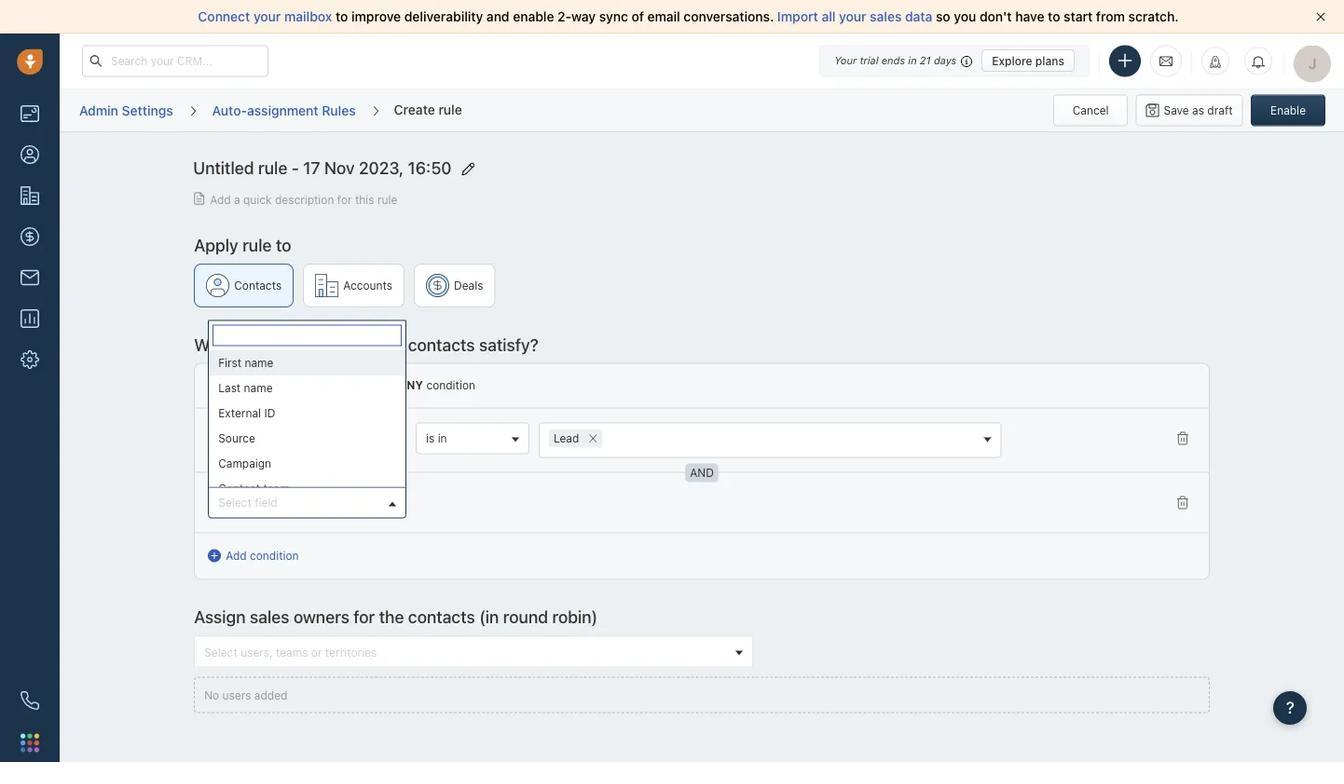 Task type: describe. For each thing, give the bounding box(es) containing it.
select
[[218, 496, 252, 509]]

trial
[[860, 55, 879, 67]]

auto-
[[212, 102, 247, 118]]

apply
[[194, 235, 238, 255]]

apply rule to
[[194, 235, 291, 255]]

list box containing first name
[[209, 350, 406, 501]]

of
[[632, 9, 644, 24]]

import all your sales data link
[[777, 9, 936, 24]]

0 vertical spatial in
[[908, 55, 917, 67]]

conversations.
[[684, 9, 774, 24]]

× button
[[584, 427, 603, 448]]

what conditions should the contacts satisfy?
[[194, 334, 539, 355]]

quick
[[243, 193, 272, 206]]

0 horizontal spatial condition
[[250, 550, 299, 563]]

send email image
[[1160, 53, 1173, 69]]

deals link
[[414, 264, 496, 307]]

first name option
[[209, 350, 406, 375]]

match for match any condition
[[363, 379, 395, 392]]

mailbox
[[284, 9, 332, 24]]

you
[[954, 9, 976, 24]]

id
[[264, 407, 275, 420]]

phone element
[[11, 682, 48, 720]]

21
[[920, 55, 931, 67]]

enable button
[[1251, 95, 1326, 126]]

lead
[[554, 432, 579, 445]]

no users added
[[204, 689, 288, 702]]

match all conditions
[[208, 379, 324, 392]]

all
[[244, 379, 265, 392]]

your
[[835, 55, 857, 67]]

contact team option
[[209, 476, 406, 501]]

1 horizontal spatial condition
[[426, 379, 475, 392]]

rule for apply rule to
[[242, 235, 272, 255]]

improve
[[351, 9, 401, 24]]

untitled
[[193, 158, 254, 178]]

phone image
[[21, 692, 39, 710]]

assignment
[[247, 102, 318, 118]]

Search your CRM... text field
[[82, 45, 268, 77]]

1 contacts from the top
[[408, 334, 475, 355]]

admin
[[79, 102, 118, 118]]

1 your from the left
[[254, 9, 281, 24]]

plans
[[1036, 54, 1065, 67]]

source
[[218, 432, 255, 445]]

explore plans
[[992, 54, 1065, 67]]

external id option
[[209, 400, 406, 426]]

first
[[218, 356, 242, 369]]

close image
[[1316, 12, 1326, 21]]

2 the from the top
[[379, 608, 404, 628]]

accounts
[[343, 279, 392, 292]]

save
[[1164, 104, 1189, 117]]

2 contacts from the top
[[408, 608, 475, 628]]

2 your from the left
[[839, 9, 867, 24]]

1 horizontal spatial to
[[336, 9, 348, 24]]

0 vertical spatial conditions
[[239, 334, 319, 355]]

0 horizontal spatial sales
[[250, 608, 289, 628]]

don't
[[980, 9, 1012, 24]]

contacts link
[[194, 264, 294, 307]]

is in
[[426, 432, 447, 445]]

email
[[647, 9, 680, 24]]

from
[[1096, 9, 1125, 24]]

cancel
[[1073, 104, 1109, 117]]

what's new image
[[1209, 55, 1222, 69]]

assign
[[194, 608, 246, 628]]

accounts link
[[303, 264, 405, 307]]

add condition
[[226, 550, 299, 563]]

data
[[905, 9, 933, 24]]

admin settings link
[[78, 96, 174, 125]]

17
[[303, 158, 320, 178]]

create rule
[[394, 101, 462, 117]]

connect your mailbox to improve deliverability and enable 2-way sync of email conversations. import all your sales data so you don't have to start from scratch.
[[198, 9, 1179, 24]]

1 the from the top
[[379, 334, 404, 355]]

add for add a quick description for this rule
[[210, 193, 231, 206]]

any
[[399, 379, 423, 392]]

deliverability
[[404, 9, 483, 24]]

-
[[292, 158, 299, 178]]

rule for untitled rule - 17 nov 2023, 16:50
[[258, 158, 287, 178]]

connect your mailbox link
[[198, 9, 336, 24]]

and
[[487, 9, 510, 24]]

satisfy?
[[479, 334, 539, 355]]

connect
[[198, 9, 250, 24]]



Task type: locate. For each thing, give the bounding box(es) containing it.
no
[[204, 689, 219, 702]]

auto-assignment rules
[[212, 102, 356, 118]]

rule
[[439, 101, 462, 117], [258, 158, 287, 178], [378, 193, 398, 206], [242, 235, 272, 255]]

match any condition
[[363, 379, 475, 392]]

0 vertical spatial for
[[337, 193, 352, 206]]

name inside option
[[245, 356, 273, 369]]

1 horizontal spatial in
[[908, 55, 917, 67]]

the right owners
[[379, 608, 404, 628]]

0 vertical spatial name
[[245, 356, 273, 369]]

lifecycle stage
[[218, 432, 298, 445]]

sync
[[599, 9, 628, 24]]

1 horizontal spatial sales
[[870, 9, 902, 24]]

days
[[934, 55, 957, 67]]

1 horizontal spatial your
[[839, 9, 867, 24]]

rule for create rule
[[439, 101, 462, 117]]

what
[[194, 334, 235, 355]]

last name
[[218, 381, 273, 394]]

2 horizontal spatial to
[[1048, 9, 1060, 24]]

sales right assign
[[250, 608, 289, 628]]

match for match all conditions
[[208, 379, 241, 392]]

0 horizontal spatial match
[[208, 379, 241, 392]]

import
[[777, 9, 818, 24]]

1 vertical spatial name
[[244, 381, 273, 394]]

1 horizontal spatial for
[[354, 608, 375, 628]]

round
[[503, 608, 548, 628]]

to right the mailbox
[[336, 9, 348, 24]]

ends
[[882, 55, 905, 67]]

Select users, teams or territories search field
[[200, 643, 729, 662]]

your trial ends in 21 days
[[835, 55, 957, 67]]

2-
[[558, 9, 571, 24]]

add for add condition
[[226, 550, 247, 563]]

contact team
[[218, 482, 290, 495]]

sales
[[870, 9, 902, 24], [250, 608, 289, 628]]

conditions up first name
[[239, 334, 319, 355]]

is
[[426, 432, 435, 445]]

external
[[218, 407, 261, 420]]

name for last name
[[244, 381, 273, 394]]

1 vertical spatial add
[[226, 550, 247, 563]]

rule right this
[[378, 193, 398, 206]]

last name option
[[209, 375, 406, 400]]

draft
[[1208, 104, 1233, 117]]

start
[[1064, 9, 1093, 24]]

add a quick description for this rule
[[210, 193, 398, 206]]

2 match from the left
[[363, 379, 395, 392]]

select field button
[[208, 487, 406, 519]]

rule up the 'contacts'
[[242, 235, 272, 255]]

condition right any
[[426, 379, 475, 392]]

0 vertical spatial condition
[[426, 379, 475, 392]]

rule left -
[[258, 158, 287, 178]]

enable
[[1271, 104, 1306, 117]]

a
[[234, 193, 240, 206]]

1 vertical spatial the
[[379, 608, 404, 628]]

for left this
[[337, 193, 352, 206]]

(in
[[479, 608, 499, 628]]

1 vertical spatial in
[[438, 432, 447, 445]]

1 match from the left
[[208, 379, 241, 392]]

cancel button
[[1054, 95, 1128, 126]]

None search field
[[213, 325, 402, 346], [603, 429, 626, 449], [213, 325, 402, 346], [603, 429, 626, 449]]

0 vertical spatial contacts
[[408, 334, 475, 355]]

1 vertical spatial contacts
[[408, 608, 475, 628]]

campaign
[[218, 457, 271, 470]]

conditions down the first name option
[[269, 379, 324, 392]]

deals
[[454, 279, 483, 292]]

sales left data
[[870, 9, 902, 24]]

contacts up select users, teams or territories search box
[[408, 608, 475, 628]]

untitled rule - 17 nov 2023, 16:50
[[193, 158, 452, 178]]

is in button
[[416, 423, 529, 455]]

0 horizontal spatial to
[[276, 235, 291, 255]]

in left 21
[[908, 55, 917, 67]]

add down "select"
[[226, 550, 247, 563]]

should
[[323, 334, 375, 355]]

all
[[822, 9, 836, 24]]

your left the mailbox
[[254, 9, 281, 24]]

source option
[[209, 426, 406, 451]]

save as draft button
[[1136, 95, 1243, 126]]

auto-assignment rules link
[[211, 96, 357, 125]]

save as draft
[[1164, 104, 1233, 117]]

your right 'all'
[[839, 9, 867, 24]]

name
[[245, 356, 273, 369], [244, 381, 273, 394]]

1 horizontal spatial match
[[363, 379, 395, 392]]

to
[[336, 9, 348, 24], [1048, 9, 1060, 24], [276, 235, 291, 255]]

for
[[337, 193, 352, 206], [354, 608, 375, 628]]

select field
[[218, 496, 278, 509]]

match down first
[[208, 379, 241, 392]]

1 vertical spatial sales
[[250, 608, 289, 628]]

lifecycle
[[218, 432, 265, 445]]

have
[[1015, 9, 1045, 24]]

nov
[[324, 158, 355, 178]]

as
[[1192, 104, 1204, 117]]

last
[[218, 381, 241, 394]]

owners
[[294, 608, 349, 628]]

robin)
[[552, 608, 598, 628]]

scratch.
[[1129, 9, 1179, 24]]

freshworks switcher image
[[21, 734, 39, 753]]

×
[[588, 427, 598, 447]]

0 vertical spatial the
[[379, 334, 404, 355]]

1 vertical spatial condition
[[250, 550, 299, 563]]

name up the external id
[[244, 381, 273, 394]]

admin settings
[[79, 102, 173, 118]]

in right is
[[438, 432, 447, 445]]

0 vertical spatial add
[[210, 193, 231, 206]]

so
[[936, 9, 951, 24]]

name for first name
[[245, 356, 273, 369]]

1 vertical spatial for
[[354, 608, 375, 628]]

match left any
[[363, 379, 395, 392]]

way
[[571, 9, 596, 24]]

16:50
[[408, 158, 452, 178]]

enable
[[513, 9, 554, 24]]

the right should
[[379, 334, 404, 355]]

explore plans link
[[982, 49, 1075, 72]]

in inside button
[[438, 432, 447, 445]]

to up the 'contacts'
[[276, 235, 291, 255]]

this
[[355, 193, 374, 206]]

contacts up match any condition
[[408, 334, 475, 355]]

users
[[222, 689, 251, 702]]

0 horizontal spatial for
[[337, 193, 352, 206]]

campaign option
[[209, 451, 406, 476]]

external id
[[218, 407, 275, 420]]

0 vertical spatial sales
[[870, 9, 902, 24]]

rule right create
[[439, 101, 462, 117]]

description
[[275, 193, 334, 206]]

first name
[[218, 356, 273, 369]]

match
[[208, 379, 241, 392], [363, 379, 395, 392]]

0 horizontal spatial in
[[438, 432, 447, 445]]

2023,
[[359, 158, 404, 178]]

name up all
[[245, 356, 273, 369]]

condition down field
[[250, 550, 299, 563]]

create
[[394, 101, 435, 117]]

for right owners
[[354, 608, 375, 628]]

explore
[[992, 54, 1033, 67]]

list box
[[209, 350, 406, 501]]

to left start
[[1048, 9, 1060, 24]]

rules
[[322, 102, 356, 118]]

1 vertical spatial conditions
[[269, 379, 324, 392]]

0 horizontal spatial your
[[254, 9, 281, 24]]

lifecycle stage button
[[208, 423, 406, 455]]

assign sales owners for the contacts (in round robin)
[[194, 608, 598, 628]]

condition
[[426, 379, 475, 392], [250, 550, 299, 563]]

name inside option
[[244, 381, 273, 394]]

add left 'a'
[[210, 193, 231, 206]]

the
[[379, 334, 404, 355], [379, 608, 404, 628]]

add condition link
[[208, 548, 299, 565]]

field
[[255, 496, 278, 509]]

contacts
[[234, 279, 282, 292]]



Task type: vqa. For each thing, say whether or not it's contained in the screenshot.
bottom the for
yes



